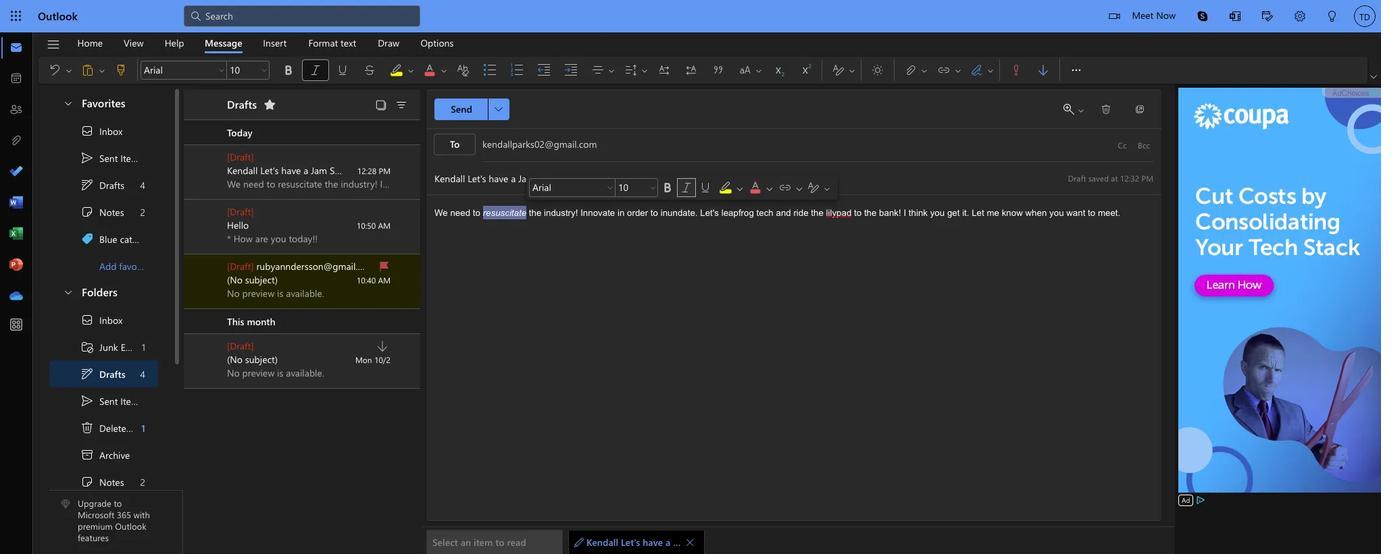 Task type: vqa. For each thing, say whether or not it's contained in the screenshot.


Task type: describe. For each thing, give the bounding box(es) containing it.
you inside 'message list no items selected' list box
[[271, 233, 286, 245]]

1 horizontal spatial 
[[680, 181, 694, 195]]

let's inside 'message list no items selected' list box
[[260, 164, 279, 177]]

2 vertical spatial drafts
[[99, 368, 126, 381]]

blue
[[99, 233, 117, 246]]

leapfrog
[[722, 208, 754, 218]]

microsoft
[[78, 510, 115, 521]]

 for 
[[80, 314, 94, 327]]

cc
[[1118, 140, 1127, 151]]


[[904, 64, 918, 77]]


[[739, 64, 752, 77]]

let
[[972, 208, 985, 218]]

 button inside reading pane main content
[[488, 99, 510, 120]]

 blue category
[[80, 233, 157, 246]]

format
[[309, 36, 338, 49]]

numbering image
[[510, 64, 537, 77]]

sent inside tree
[[99, 395, 118, 408]]


[[591, 64, 605, 77]]

 button
[[1284, 0, 1317, 34]]

are
[[255, 233, 268, 245]]

this month heading
[[184, 310, 420, 335]]

 for 
[[1101, 104, 1112, 115]]

inbox for 
[[99, 125, 123, 138]]

basic text group
[[141, 57, 826, 84]]

jam inside reading pane main content
[[673, 537, 690, 550]]

this month
[[227, 315, 275, 328]]

order
[[627, 208, 648, 218]]

 tree item
[[49, 442, 158, 469]]

font color image inside  popup button
[[423, 64, 450, 77]]

 button down options button at the top left of the page
[[416, 57, 450, 84]]


[[378, 260, 391, 274]]

2  tree item from the top
[[49, 361, 158, 388]]

* how are you today!!
[[227, 233, 318, 245]]

favorites tree item
[[49, 91, 158, 118]]

 up  button
[[407, 67, 415, 75]]

onedrive image
[[9, 290, 23, 304]]


[[1037, 64, 1050, 77]]


[[1230, 11, 1241, 22]]

add favorite
[[99, 260, 151, 273]]

outlook inside outlook banner
[[38, 9, 78, 23]]


[[456, 64, 470, 77]]

 
[[904, 64, 929, 77]]

1 inside  tree item
[[142, 422, 145, 435]]

month
[[247, 315, 275, 328]]

1 vertical spatial 
[[699, 181, 712, 195]]

 button down insert button
[[259, 61, 270, 80]]

options button
[[411, 32, 464, 53]]

 button
[[705, 59, 732, 81]]

innovate
[[581, 208, 615, 218]]

to do image
[[9, 166, 23, 179]]

message button
[[195, 32, 253, 53]]

resuscitate
[[483, 208, 527, 218]]

1  tree item from the top
[[49, 199, 158, 226]]

 tree item for 
[[49, 118, 158, 145]]

today heading
[[184, 120, 420, 145]]

 inside tree
[[80, 476, 94, 489]]

1 vertical spatial items
[[120, 395, 143, 408]]

 search field
[[184, 0, 420, 30]]

4 for 2nd  tree item
[[140, 368, 145, 381]]

Font text field
[[141, 62, 216, 78]]


[[1070, 64, 1084, 77]]

 button
[[41, 59, 64, 81]]

have inside 'message list no items selected' list box
[[281, 164, 301, 177]]

12:28 pm
[[357, 166, 391, 176]]

 kendall let's have a jam sesh
[[575, 537, 713, 550]]

no preview is available. for 
[[227, 367, 324, 380]]

  
[[661, 181, 712, 195]]

 for   
[[661, 181, 675, 195]]

 left   
[[649, 184, 657, 192]]


[[1295, 11, 1306, 22]]

 for 2nd  tree item
[[80, 368, 94, 381]]

reading pane main content
[[421, 84, 1175, 555]]

premium features image
[[61, 501, 70, 510]]

Message body, press Alt+F10 to exit text field
[[435, 206, 1154, 394]]

in
[[618, 208, 625, 218]]

 
[[625, 64, 649, 77]]

(no subject) for 
[[227, 274, 278, 287]]

1 vertical spatial 
[[807, 181, 821, 195]]

 inside basic text group
[[336, 64, 349, 77]]

kendall let's have a jam sesh
[[227, 164, 349, 177]]

 up tech
[[765, 184, 775, 194]]

[draft] rubyanndersson@gmail.com 
[[227, 260, 391, 274]]

 left ""
[[440, 67, 448, 75]]

 archive
[[80, 449, 130, 462]]

 up the lilypad on the right top of the page
[[823, 185, 831, 193]]

(no for 
[[227, 274, 243, 287]]

message
[[205, 36, 242, 49]]

meet.
[[1098, 208, 1121, 218]]

subject) for 
[[245, 274, 278, 287]]

available. for 
[[286, 287, 324, 300]]

notes inside favorites 'tree'
[[99, 206, 124, 219]]

 drafts for 2nd  tree item from the bottom
[[80, 178, 124, 192]]

 button
[[1030, 59, 1057, 81]]

 for 
[[80, 124, 94, 138]]

 button up order
[[648, 178, 658, 197]]

no for 
[[227, 367, 240, 380]]

kendall inside 'message list no items selected' list box
[[227, 164, 258, 177]]

 for  deleted items
[[80, 422, 94, 435]]

 tree item
[[49, 415, 158, 442]]

 sent items inside tree
[[80, 395, 143, 408]]

more apps image
[[9, 319, 23, 333]]

2  tree item from the top
[[49, 469, 158, 496]]

outlook link
[[38, 0, 78, 32]]

 button
[[1219, 0, 1252, 34]]

 button
[[391, 95, 412, 114]]

this
[[227, 315, 244, 328]]

to right need
[[473, 208, 481, 218]]

sesh inside reading pane main content
[[693, 537, 713, 550]]

am for no preview is available.
[[378, 275, 391, 286]]

(no subject) for 
[[227, 354, 278, 366]]

pm inside 'message list no items selected' list box
[[379, 166, 391, 176]]

0 horizontal spatial  button
[[775, 178, 794, 197]]

and
[[776, 208, 791, 218]]

drafts inside "drafts "
[[227, 97, 257, 111]]

kendallparks02@gmail.com
[[483, 138, 597, 150]]

 button inside favorites tree item
[[56, 91, 79, 116]]

 button inside include group
[[931, 59, 953, 81]]

 button up innovate
[[605, 178, 616, 197]]

 tree item
[[49, 226, 158, 253]]

home
[[77, 36, 103, 49]]

 button
[[450, 59, 477, 81]]

help button
[[155, 32, 194, 53]]

no for 
[[227, 287, 240, 300]]

 
[[739, 64, 763, 77]]

1 horizontal spatial you
[[931, 208, 945, 218]]

powerpoint image
[[9, 259, 23, 272]]

drafts inside favorites 'tree'
[[99, 179, 124, 192]]

pm inside reading pane main content
[[1142, 173, 1154, 184]]

 button
[[1127, 99, 1154, 120]]

2 horizontal spatial you
[[1050, 208, 1064, 218]]

to inside button
[[496, 537, 505, 550]]

increase indent image
[[564, 64, 591, 77]]

1 horizontal spatial  button
[[1368, 70, 1380, 84]]

tags group
[[1003, 57, 1057, 84]]


[[686, 538, 695, 548]]

12:32
[[1121, 173, 1140, 184]]

mail image
[[9, 41, 23, 55]]

 drafts for 2nd  tree item
[[80, 368, 126, 381]]

 button down draw button at the top left of the page
[[383, 57, 417, 84]]

preview for 
[[242, 287, 275, 300]]

read
[[507, 537, 526, 550]]

to right the lilypad on the right top of the page
[[854, 208, 862, 218]]

junk
[[99, 341, 118, 354]]


[[376, 340, 389, 354]]


[[1135, 104, 1146, 115]]

 for    
[[779, 181, 792, 195]]

meet
[[1133, 9, 1154, 22]]

now
[[1157, 9, 1176, 22]]

preview for 
[[242, 367, 275, 380]]

select a message checkbox for (no subject)
[[200, 343, 227, 365]]

 up leapfrog
[[735, 184, 745, 194]]

2 inside tree
[[140, 476, 145, 489]]

2  tree item from the top
[[49, 388, 158, 415]]

 inside  
[[608, 67, 616, 75]]


[[80, 341, 94, 354]]

 button up ride
[[794, 178, 804, 197]]

10:50
[[357, 220, 376, 231]]

 button inside folders tree item
[[56, 280, 79, 305]]

 for 
[[282, 64, 295, 77]]

 
[[938, 64, 963, 77]]

1 the from the left
[[529, 208, 542, 218]]


[[375, 99, 387, 112]]

 button for  button above order
[[677, 178, 696, 197]]

font size text field for  button over innovate
[[616, 180, 647, 196]]

To text field
[[483, 138, 1112, 153]]

2 [draft] from the top
[[227, 205, 254, 218]]

know
[[1002, 208, 1023, 218]]

deleted
[[99, 422, 132, 435]]

no preview is available. for 
[[227, 287, 324, 300]]

1 horizontal spatial 
[[1371, 74, 1378, 80]]

10:50 am
[[357, 220, 391, 231]]

outlook banner
[[0, 0, 1382, 34]]

 button down message button
[[216, 61, 227, 80]]

 deleted items
[[80, 422, 157, 435]]

 button for  button corresponding to  button above order
[[658, 178, 677, 197]]

1 inside  junk email 1
[[142, 341, 145, 354]]

items inside  deleted items
[[134, 422, 157, 435]]

hello
[[227, 219, 249, 232]]

 notes inside tree
[[80, 476, 124, 489]]

jam inside 'message list no items selected' list box
[[311, 164, 327, 177]]

1 vertical spatial font color image
[[749, 181, 776, 195]]

 tree item for 
[[49, 307, 158, 334]]

archive
[[99, 449, 130, 462]]

superscript image
[[799, 64, 826, 77]]

to
[[450, 138, 460, 151]]

bcc button
[[1134, 135, 1155, 156]]

meet now
[[1133, 9, 1176, 22]]

 inside  
[[1077, 107, 1086, 115]]

features
[[78, 533, 109, 544]]

 button
[[74, 59, 97, 81]]

 
[[832, 64, 856, 77]]

get
[[948, 208, 960, 218]]

notes inside tree
[[99, 476, 124, 489]]

files image
[[9, 135, 23, 148]]

 inside tree
[[80, 395, 94, 408]]

 inside folders tree item
[[63, 287, 74, 298]]



Task type: locate. For each thing, give the bounding box(es) containing it.
0 vertical spatial kendall
[[227, 164, 258, 177]]

0 vertical spatial inbox
[[99, 125, 123, 138]]

subject) for 
[[245, 354, 278, 366]]

 inside favorites 'tree'
[[80, 205, 94, 219]]

1 vertical spatial  button
[[488, 99, 510, 120]]

 tree item
[[49, 199, 158, 226], [49, 469, 158, 496]]

1 vertical spatial  tree item
[[49, 307, 158, 334]]

2  drafts from the top
[[80, 368, 126, 381]]

a left  button
[[666, 537, 671, 550]]

you left get
[[931, 208, 945, 218]]

 down insert button
[[260, 66, 268, 74]]

0 horizontal spatial font size text field
[[227, 62, 258, 78]]

1  drafts from the top
[[80, 178, 124, 192]]

draft saved at 12:32 pm
[[1069, 173, 1154, 184]]

 button
[[651, 59, 678, 81]]

Select a message checkbox
[[200, 264, 227, 285]]

2 select a message checkbox from the top
[[200, 209, 227, 231]]


[[263, 98, 277, 112]]

 junk email 1
[[80, 341, 145, 354]]

0 vertical spatial let's
[[260, 164, 279, 177]]

1 horizontal spatial let's
[[621, 537, 640, 550]]

we
[[435, 208, 448, 218]]

items up  deleted items
[[120, 395, 143, 408]]

 up 'upgrade'
[[80, 476, 94, 489]]

 button
[[678, 59, 705, 81]]

 tree item down favorites tree item
[[49, 145, 158, 172]]

how
[[234, 233, 253, 245]]

 down favorites tree item
[[80, 124, 94, 138]]

0 vertical spatial subject)
[[245, 274, 278, 287]]

2  from the top
[[80, 395, 94, 408]]

   
[[779, 181, 831, 195]]

2  from the top
[[80, 368, 94, 381]]

 right  
[[938, 64, 951, 77]]

2  inbox from the top
[[80, 314, 123, 327]]


[[80, 151, 94, 165], [80, 395, 94, 408]]

 inside favorites 'tree'
[[80, 178, 94, 192]]

0 horizontal spatial outlook
[[38, 9, 78, 23]]

 inside favorites 'tree'
[[80, 151, 94, 165]]

1 4 from the top
[[140, 179, 145, 192]]

[draft] down how
[[227, 260, 254, 273]]

0 vertical spatial 
[[80, 205, 94, 219]]

Add a subject text field
[[427, 168, 1056, 189]]


[[625, 64, 638, 77]]

0 vertical spatial font size text field
[[227, 62, 258, 78]]

2  from the top
[[80, 476, 94, 489]]

 inbox down favorites tree item
[[80, 124, 123, 138]]

 tree item
[[49, 172, 158, 199], [49, 361, 158, 388]]

available. for 
[[286, 367, 324, 380]]

tab list
[[67, 32, 464, 53]]

1 horizontal spatial text highlight color image
[[719, 181, 746, 195]]

1 vertical spatial 2
[[140, 476, 145, 489]]

 inside tree item
[[80, 422, 94, 435]]

preview
[[242, 287, 275, 300], [242, 367, 275, 380]]

0 vertical spatial font color image
[[423, 64, 450, 77]]

kendall inside reading pane main content
[[587, 537, 619, 550]]

 button up inundate. in the top of the page
[[677, 178, 696, 197]]

1  sent items from the top
[[80, 151, 143, 165]]

you right are
[[271, 233, 286, 245]]

1 horizontal spatial 
[[832, 64, 846, 77]]

 button left 
[[953, 59, 964, 81]]

to inside upgrade to microsoft 365 with premium outlook features
[[114, 498, 122, 510]]

10:40
[[357, 275, 376, 286]]

 button inside clipboard group
[[97, 59, 107, 81]]

1 2 from the top
[[140, 206, 145, 219]]

view button
[[114, 32, 154, 53]]


[[80, 233, 94, 246]]

0 vertical spatial (no
[[227, 274, 243, 287]]

 drafts inside tree
[[80, 368, 126, 381]]

0 horizontal spatial jam
[[311, 164, 327, 177]]

2 subject) from the top
[[245, 354, 278, 366]]

email
[[121, 341, 143, 354]]

 down  
[[63, 98, 74, 108]]

1 right deleted
[[142, 422, 145, 435]]

0 vertical spatial drafts
[[227, 97, 257, 111]]

 inbox down folders tree item
[[80, 314, 123, 327]]

4 inside favorites 'tree'
[[140, 179, 145, 192]]

0 horizontal spatial let's
[[260, 164, 279, 177]]


[[1110, 11, 1120, 22]]

excel image
[[9, 228, 23, 241]]

1  inbox from the top
[[80, 124, 123, 138]]

 up and
[[779, 181, 792, 195]]

0 horizontal spatial 
[[336, 64, 349, 77]]

1 [draft] from the top
[[227, 151, 254, 164]]

 drafts down  tree item
[[80, 368, 126, 381]]

1 vertical spatial font size text field
[[616, 180, 647, 196]]

 button
[[40, 33, 67, 56]]

 tree item up blue
[[49, 199, 158, 226]]

2 preview from the top
[[242, 367, 275, 380]]

1 horizontal spatial the
[[811, 208, 824, 218]]

drafts 
[[227, 97, 277, 112]]

2 inbox from the top
[[99, 314, 123, 327]]

0 vertical spatial outlook
[[38, 9, 78, 23]]

category
[[120, 233, 157, 246]]

2 (no from the top
[[227, 354, 243, 366]]

Font size text field
[[227, 62, 258, 78], [616, 180, 647, 196]]

format text
[[309, 36, 356, 49]]

sent
[[99, 152, 118, 165], [99, 395, 118, 408]]

1 vertical spatial select a message checkbox
[[200, 209, 227, 231]]

 button
[[107, 59, 135, 81]]

tree
[[49, 307, 158, 555]]

select a message checkbox for hello
[[200, 209, 227, 231]]

 inside favorites 'tree'
[[80, 124, 94, 138]]

upgrade to microsoft 365 with premium outlook features
[[78, 498, 150, 544]]

 
[[1064, 104, 1086, 115]]

think
[[909, 208, 928, 218]]

0 vertical spatial  tree item
[[49, 118, 158, 145]]

 sent items inside favorites 'tree'
[[80, 151, 143, 165]]

1
[[142, 341, 145, 354], [142, 422, 145, 435]]

is for 
[[277, 287, 284, 300]]

bullets image
[[483, 64, 510, 77]]

(no subject)
[[227, 274, 278, 287], [227, 354, 278, 366]]

 down favorites tree item
[[80, 151, 94, 165]]

0 vertical spatial 
[[80, 151, 94, 165]]

 up ride
[[795, 184, 804, 194]]

 tree item up 'upgrade'
[[49, 469, 158, 496]]

0 vertical spatial select a message checkbox
[[200, 154, 227, 176]]

available. down [draft] rubyanndersson@gmail.com 
[[286, 287, 324, 300]]

application
[[0, 0, 1382, 555]]

outlook inside upgrade to microsoft 365 with premium outlook features
[[115, 521, 146, 533]]

(no for 
[[227, 354, 243, 366]]

a inside 'message list no items selected' list box
[[304, 164, 308, 177]]

Select a message checkbox
[[200, 154, 227, 176], [200, 209, 227, 231], [200, 343, 227, 365]]

 button up tech
[[764, 178, 775, 197]]

2 no preview is available. from the top
[[227, 367, 324, 380]]

1  notes from the top
[[80, 205, 124, 219]]

1 vertical spatial available.
[[286, 367, 324, 380]]

(no down this
[[227, 354, 243, 366]]

1 vertical spatial 
[[80, 368, 94, 381]]

 button inside clipboard group
[[64, 59, 74, 81]]

 button down format
[[302, 59, 329, 81]]

no down select a message checkbox
[[227, 287, 240, 300]]

message list section
[[184, 87, 420, 554]]

help
[[165, 36, 184, 49]]

text highlight color image up leapfrog
[[719, 181, 746, 195]]

 down insert button
[[282, 64, 295, 77]]

0 horizontal spatial 
[[80, 422, 94, 435]]

[draft]
[[227, 151, 254, 164], [227, 205, 254, 218], [227, 260, 254, 273], [227, 340, 254, 353]]

0 vertical spatial 
[[80, 178, 94, 192]]

0 horizontal spatial the
[[529, 208, 542, 218]]

sesh inside 'message list no items selected' list box
[[330, 164, 349, 177]]

1 vertical spatial  button
[[658, 178, 677, 197]]

pm right the '12:28'
[[379, 166, 391, 176]]

 tree item
[[49, 118, 158, 145], [49, 307, 158, 334]]

2 the from the left
[[811, 208, 824, 218]]

outlook up "" button
[[38, 9, 78, 23]]

0 vertical spatial 2
[[140, 206, 145, 219]]

no down this
[[227, 367, 240, 380]]

0 horizontal spatial 
[[779, 181, 792, 195]]

1 vertical spatial 
[[661, 181, 675, 195]]

3 select a message checkbox from the top
[[200, 343, 227, 365]]

have inside reading pane main content
[[643, 537, 663, 550]]

preview down month
[[242, 367, 275, 380]]

0 vertical spatial jam
[[311, 164, 327, 177]]


[[1064, 104, 1075, 115]]

 tree item down favorites
[[49, 118, 158, 145]]

1 horizontal spatial 
[[699, 181, 712, 195]]

 inbox inside favorites 'tree'
[[80, 124, 123, 138]]

application containing outlook
[[0, 0, 1382, 555]]

4 [draft] from the top
[[227, 340, 254, 353]]

[draft] inside [draft] rubyanndersson@gmail.com 
[[227, 260, 254, 273]]

2 2 from the top
[[140, 476, 145, 489]]

available.
[[286, 287, 324, 300], [286, 367, 324, 380]]

select a message checkbox for kendall let's have a jam sesh
[[200, 154, 227, 176]]

 button for  button below insert button's  button
[[329, 59, 356, 81]]

a inside reading pane main content
[[666, 537, 671, 550]]

1 vertical spatial 
[[80, 395, 94, 408]]

2 inside favorites 'tree'
[[140, 206, 145, 219]]

 sent items up deleted
[[80, 395, 143, 408]]

2 no from the top
[[227, 367, 240, 380]]

 right the send button
[[495, 105, 503, 114]]

 button inside include group
[[953, 59, 964, 81]]

1 horizontal spatial a
[[666, 537, 671, 550]]

 inside  
[[641, 67, 649, 75]]

 button left 
[[329, 59, 356, 81]]

4 for 2nd  tree item from the bottom
[[140, 179, 145, 192]]

1 vertical spatial subject)
[[245, 354, 278, 366]]

0 vertical spatial  sent items
[[80, 151, 143, 165]]

0 horizontal spatial  button
[[329, 59, 356, 81]]

have left  button
[[643, 537, 663, 550]]

 down message button
[[218, 66, 226, 74]]

let's left leapfrog
[[700, 208, 719, 218]]

to right order
[[651, 208, 658, 218]]

decrease indent image
[[537, 64, 564, 77]]

1 vertical spatial sent
[[99, 395, 118, 408]]

 notes up 'upgrade'
[[80, 476, 124, 489]]

 right 
[[641, 67, 649, 75]]

 button
[[356, 59, 383, 81]]

1 vertical spatial  tree item
[[49, 388, 158, 415]]

10/2
[[374, 355, 391, 366]]

1 no preview is available. from the top
[[227, 287, 324, 300]]

outlook
[[38, 9, 78, 23], [115, 521, 146, 533]]

0 vertical spatial  drafts
[[80, 178, 124, 192]]

 button for  button corresponding to  button above order
[[696, 178, 715, 197]]

1 available. from the top
[[286, 287, 324, 300]]

1 vertical spatial a
[[666, 537, 671, 550]]

2  sent items from the top
[[80, 395, 143, 408]]


[[363, 64, 377, 77]]

to right want
[[1088, 208, 1096, 218]]

industry!
[[544, 208, 578, 218]]

at
[[1111, 173, 1118, 184]]

drafts heading
[[210, 90, 281, 120]]

am for * how are you today!!
[[378, 220, 391, 231]]

2 is from the top
[[277, 367, 284, 380]]


[[1328, 11, 1338, 22]]

is for 
[[277, 367, 284, 380]]

include group
[[898, 57, 997, 84]]


[[1371, 74, 1378, 80], [495, 105, 503, 114]]

1  tree item from the top
[[49, 118, 158, 145]]

kendall down today
[[227, 164, 258, 177]]

clipboard group
[[41, 57, 135, 84]]

2 (no subject) from the top
[[227, 354, 278, 366]]

1  tree item from the top
[[49, 145, 158, 172]]

0 vertical spatial  button
[[302, 59, 329, 81]]

 button
[[1093, 99, 1120, 120]]

1 sent from the top
[[99, 152, 118, 165]]

1 vertical spatial 
[[779, 181, 792, 195]]

 
[[971, 64, 995, 77]]

inbox inside tree
[[99, 314, 123, 327]]

 button for  button below insert button
[[302, 59, 329, 81]]

font size text field up order
[[616, 180, 647, 196]]

1 vertical spatial outlook
[[115, 521, 146, 533]]

you left want
[[1050, 208, 1064, 218]]

drafts up blue
[[99, 179, 124, 192]]

add favorite tree item
[[49, 253, 158, 280]]

[draft] down this
[[227, 340, 254, 353]]

2 am from the top
[[378, 275, 391, 286]]

3 the from the left
[[864, 208, 877, 218]]

 tree item
[[49, 145, 158, 172], [49, 388, 158, 415]]

text highlight color image down draw button at the top left of the page
[[390, 64, 417, 77]]

word image
[[9, 197, 23, 210]]

left-rail-appbar navigation
[[3, 32, 30, 312]]

folders tree item
[[49, 280, 158, 307]]

2 notes from the top
[[99, 476, 124, 489]]

the left industry!
[[529, 208, 542, 218]]

outlook right premium
[[115, 521, 146, 533]]

tree containing 
[[49, 307, 158, 555]]

inbox down favorites tree item
[[99, 125, 123, 138]]

2 1 from the top
[[142, 422, 145, 435]]

item
[[474, 537, 493, 550]]

set your advertising preferences image
[[1196, 495, 1207, 506]]


[[80, 124, 94, 138], [80, 314, 94, 327]]

 left 
[[954, 67, 963, 75]]

1 is from the top
[[277, 287, 284, 300]]

1 notes from the top
[[99, 206, 124, 219]]

home button
[[67, 32, 113, 53]]

sent down favorites tree item
[[99, 152, 118, 165]]

0 horizontal spatial 
[[282, 64, 295, 77]]

 notes
[[80, 205, 124, 219], [80, 476, 124, 489]]

with
[[134, 510, 150, 521]]

items
[[120, 152, 143, 165], [120, 395, 143, 408], [134, 422, 157, 435]]

inbox for 
[[99, 314, 123, 327]]

 inside " "
[[848, 67, 856, 75]]

1 vertical spatial 1
[[142, 422, 145, 435]]

 inside reading pane main content
[[495, 105, 503, 114]]

 button left folders
[[56, 280, 79, 305]]

notes
[[99, 206, 124, 219], [99, 476, 124, 489]]


[[1263, 11, 1274, 22]]

1 vertical spatial  notes
[[80, 476, 124, 489]]

0 vertical spatial  button
[[329, 59, 356, 81]]

1 subject) from the top
[[245, 274, 278, 287]]

1 horizontal spatial font color image
[[749, 181, 776, 195]]

*
[[227, 233, 231, 245]]

365
[[117, 510, 131, 521]]

1 no from the top
[[227, 287, 240, 300]]

font size text field for  button under message button
[[227, 62, 258, 78]]

 inside  
[[987, 67, 995, 75]]

0 vertical spatial a
[[304, 164, 308, 177]]

 right the superscript icon
[[832, 64, 846, 77]]

 button down  
[[56, 91, 79, 116]]

1 horizontal spatial jam
[[673, 537, 690, 550]]

 button right send
[[488, 99, 510, 120]]

favorites tree
[[49, 85, 158, 280]]


[[685, 64, 698, 77]]


[[189, 9, 203, 23]]

1 horizontal spatial sesh
[[693, 537, 713, 550]]

1 horizontal spatial  button
[[658, 178, 677, 197]]

td image
[[1355, 5, 1376, 27]]

0 vertical spatial no
[[227, 287, 240, 300]]

(no subject) down "this month"
[[227, 354, 278, 366]]

 inside  
[[65, 67, 73, 75]]

 tree item up  tree item
[[49, 172, 158, 199]]

0 vertical spatial text highlight color image
[[390, 64, 417, 77]]

1  from the top
[[80, 124, 94, 138]]

 inside include group
[[938, 64, 951, 77]]

2 up with
[[140, 476, 145, 489]]

1 vertical spatial  button
[[696, 178, 715, 197]]

1 vertical spatial drafts
[[99, 179, 124, 192]]

 inside  
[[954, 67, 963, 75]]

2 4 from the top
[[140, 368, 145, 381]]

is up this month heading
[[277, 287, 284, 300]]

calendar image
[[9, 72, 23, 86]]

1 horizontal spatial font size text field
[[616, 180, 647, 196]]

select an item to read
[[433, 537, 526, 550]]

0 horizontal spatial  button
[[275, 59, 302, 81]]

 right 
[[98, 67, 106, 75]]

 down td icon
[[1371, 74, 1378, 80]]

 tree item
[[49, 334, 158, 361]]

0 vertical spatial 
[[1101, 104, 1112, 115]]

3 [draft] from the top
[[227, 260, 254, 273]]

 button for  button below insert button's  button
[[275, 59, 302, 81]]

0 horizontal spatial pm
[[379, 166, 391, 176]]

 inside  
[[921, 67, 929, 75]]

4 down email
[[140, 368, 145, 381]]

0 vertical spatial (no subject)
[[227, 274, 278, 287]]

0 vertical spatial 
[[1371, 74, 1378, 80]]

2  tree item from the top
[[49, 307, 158, 334]]

0 vertical spatial 1
[[142, 341, 145, 354]]

message list no items selected list box
[[184, 120, 420, 554]]

 button
[[1368, 70, 1380, 84], [488, 99, 510, 120]]

 inside button
[[309, 64, 322, 77]]

select a message checkbox down this
[[200, 343, 227, 365]]

kendall right the 
[[587, 537, 619, 550]]


[[114, 64, 128, 77]]

select a message checkbox down today
[[200, 154, 227, 176]]

 inside  
[[755, 67, 763, 75]]

1 am from the top
[[378, 220, 391, 231]]

inundate.
[[661, 208, 698, 218]]

 tree item down junk
[[49, 361, 158, 388]]

1 vertical spatial  tree item
[[49, 361, 158, 388]]

 button right  
[[931, 59, 953, 81]]

 right 
[[987, 67, 995, 75]]

1 inbox from the top
[[99, 125, 123, 138]]

let's inside message body, press alt+f10 to exit text field
[[700, 208, 719, 218]]

subject) down are
[[245, 274, 278, 287]]

2 available. from the top
[[286, 367, 324, 380]]

2  notes from the top
[[80, 476, 124, 489]]

0 horizontal spatial a
[[304, 164, 308, 177]]

2 sent from the top
[[99, 395, 118, 408]]

notes down the "archive"
[[99, 476, 124, 489]]

 button
[[931, 59, 953, 81], [775, 178, 794, 197]]

 inside favorites tree item
[[63, 98, 74, 108]]

0 vertical spatial 
[[309, 64, 322, 77]]

1 vertical spatial (no
[[227, 354, 243, 366]]

select an item to read button
[[427, 531, 563, 555]]

1 preview from the top
[[242, 287, 275, 300]]

saved
[[1089, 173, 1109, 184]]

1  from the top
[[80, 205, 94, 219]]


[[80, 449, 94, 462]]

items inside favorites 'tree'
[[120, 152, 143, 165]]

no
[[227, 287, 240, 300], [227, 367, 240, 380]]

subject) down month
[[245, 354, 278, 366]]

2 horizontal spatial the
[[864, 208, 877, 218]]

premium
[[78, 521, 113, 533]]

 inbox for 
[[80, 124, 123, 138]]

 up ride
[[807, 181, 821, 195]]

text highlight color image
[[390, 64, 417, 77], [719, 181, 746, 195]]

0 horizontal spatial sesh
[[330, 164, 349, 177]]

people image
[[9, 103, 23, 117]]

0 vertical spatial am
[[378, 220, 391, 231]]

 tree item up deleted
[[49, 388, 158, 415]]

 for  
[[938, 64, 951, 77]]

0 horizontal spatial 
[[807, 181, 821, 195]]

0 horizontal spatial have
[[281, 164, 301, 177]]

inbox inside favorites 'tree'
[[99, 125, 123, 138]]

 drafts up  tree item
[[80, 178, 124, 192]]

 up innovate
[[606, 184, 614, 192]]

cc button
[[1112, 135, 1134, 156]]

0 horizontal spatial text highlight color image
[[390, 64, 417, 77]]

2  from the top
[[80, 314, 94, 327]]

pm
[[379, 166, 391, 176], [1142, 173, 1154, 184]]

1 (no from the top
[[227, 274, 243, 287]]


[[282, 64, 295, 77], [661, 181, 675, 195]]

 for 2nd  tree item from the bottom
[[80, 178, 94, 192]]

 drafts inside favorites 'tree'
[[80, 178, 124, 192]]

subscript image
[[772, 64, 799, 77]]


[[336, 64, 349, 77], [699, 181, 712, 195]]

sent inside favorites 'tree'
[[99, 152, 118, 165]]

let's down today heading
[[260, 164, 279, 177]]

0 vertical spatial have
[[281, 164, 301, 177]]

1 vertical spatial is
[[277, 367, 284, 380]]

items down favorites tree item
[[120, 152, 143, 165]]

1  from the top
[[80, 178, 94, 192]]

1 vertical spatial have
[[643, 537, 663, 550]]

0 vertical spatial 
[[80, 124, 94, 138]]

Font text field
[[530, 180, 604, 196]]

1  tree item from the top
[[49, 172, 158, 199]]

 button up inundate. in the top of the page
[[658, 178, 677, 197]]

1 select a message checkbox from the top
[[200, 154, 227, 176]]

font size text field inside basic text group
[[227, 62, 258, 78]]

 left folders
[[63, 287, 74, 298]]

 button
[[1187, 0, 1219, 32]]

add
[[99, 260, 117, 273]]

 inside button
[[282, 64, 295, 77]]

1 vertical spatial preview
[[242, 367, 275, 380]]

1 vertical spatial 4
[[140, 368, 145, 381]]

 inbox inside tree
[[80, 314, 123, 327]]

4 inside tree
[[140, 368, 145, 381]]

 notes inside favorites 'tree'
[[80, 205, 124, 219]]


[[80, 178, 94, 192], [80, 368, 94, 381]]

2 up category
[[140, 206, 145, 219]]

tab list containing home
[[67, 32, 464, 53]]

0 vertical spatial 
[[832, 64, 846, 77]]

 inside tree
[[80, 368, 94, 381]]

1 1 from the top
[[142, 341, 145, 354]]

12:28
[[357, 166, 377, 176]]

text highlight color image inside  popup button
[[390, 64, 417, 77]]

1 vertical spatial notes
[[99, 476, 124, 489]]


[[1010, 64, 1023, 77]]

 up inundate. in the top of the page
[[680, 181, 694, 195]]

font color image
[[423, 64, 450, 77], [749, 181, 776, 195]]

1  from the top
[[80, 151, 94, 165]]

 right 
[[608, 67, 616, 75]]

draw button
[[368, 32, 410, 53]]

 button
[[1252, 0, 1284, 34]]

available. down this month heading
[[286, 367, 324, 380]]

1 vertical spatial text highlight color image
[[719, 181, 746, 195]]

 button
[[372, 95, 391, 114]]

mon
[[356, 355, 372, 366]]

font color image up tech
[[749, 181, 776, 195]]

 inside  
[[98, 67, 106, 75]]

1 vertical spatial  tree item
[[49, 469, 158, 496]]

drafts left  button on the left of page
[[227, 97, 257, 111]]

0 vertical spatial  tree item
[[49, 199, 158, 226]]

 inbox for 
[[80, 314, 123, 327]]

1 vertical spatial jam
[[673, 537, 690, 550]]

 inside "button"
[[1101, 104, 1112, 115]]

1 vertical spatial 
[[80, 314, 94, 327]]

 inside tree
[[80, 314, 94, 327]]

(no up this
[[227, 274, 243, 287]]

1 vertical spatial let's
[[700, 208, 719, 218]]

1 (no subject) from the top
[[227, 274, 278, 287]]

1 vertical spatial am
[[378, 275, 391, 286]]

1 horizontal spatial outlook
[[115, 521, 146, 533]]


[[712, 64, 725, 77]]

Search for email, meetings, files and more. field
[[204, 8, 412, 23]]

1 vertical spatial 
[[80, 422, 94, 435]]

 button
[[275, 59, 302, 81], [658, 178, 677, 197]]



